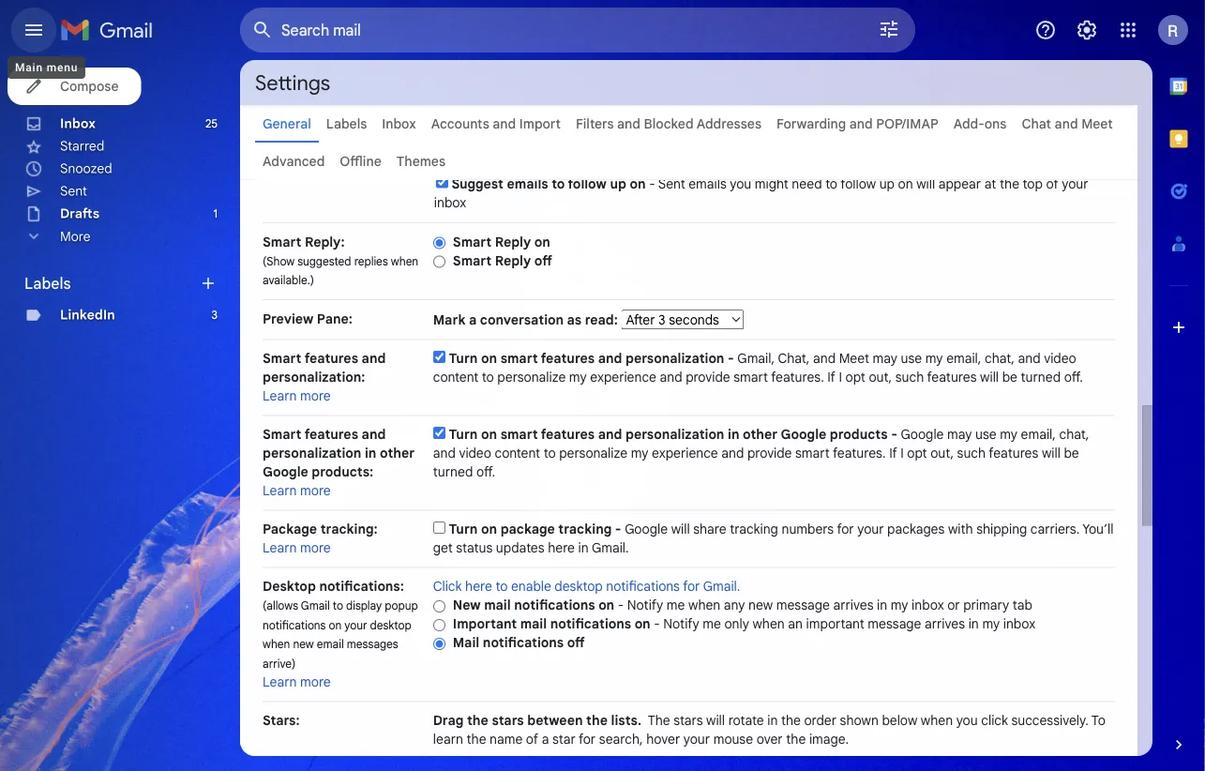 Task type: locate. For each thing, give the bounding box(es) containing it.
your inside the stars will rotate in the order shown below when you click successively. to learn the name of a star for search, hover your mouse over the image.
[[684, 731, 710, 748]]

1 learn from the top
[[263, 388, 297, 404]]

inbox link
[[60, 115, 96, 132], [382, 115, 416, 132]]

stars right the the at the bottom right
[[674, 713, 703, 729]]

if inside gmail, chat, and meet may use my email, chat, and video content to personalize my experience and provide smart features. if i opt out, such features will be turned off.
[[828, 369, 836, 386]]

0 vertical spatial you
[[730, 175, 752, 192]]

smart inside smart reply: (show suggested replies when available.)
[[263, 234, 302, 250]]

personalize down turn on smart features and personalization in other google products - on the bottom of the page
[[559, 445, 628, 462]]

primary
[[964, 597, 1010, 614]]

inbox
[[434, 194, 467, 211], [912, 597, 945, 614], [1004, 616, 1036, 632]]

smart up personalization:
[[263, 350, 302, 367]]

0 vertical spatial mail
[[484, 597, 511, 614]]

i up packages
[[901, 445, 904, 462]]

out, inside google may use my email, chat, and video content to personalize my experience and provide smart features. if i opt out, such features will be turned off.
[[931, 445, 954, 462]]

personalization inside 'smart features and personalization in other google products: learn more'
[[263, 445, 362, 462]]

off down click here to enable desktop notifications for gmail. at the bottom
[[567, 635, 585, 651]]

opt inside gmail, chat, and meet may use my email, chat, and video content to personalize my experience and provide smart features. if i opt out, such features will be turned off.
[[846, 369, 866, 386]]

learn up package
[[263, 483, 297, 499]]

3 turn from the top
[[449, 521, 478, 538]]

in inside the stars will rotate in the order shown below when you click successively. to learn the name of a star for search, hover your mouse over the image.
[[768, 713, 778, 729]]

1 horizontal spatial email,
[[1021, 426, 1056, 443]]

learn inside package tracking: learn more
[[263, 540, 297, 556]]

off. inside google may use my email, chat, and video content to personalize my experience and provide smart features. if i opt out, such features will be turned off.
[[477, 464, 496, 480]]

0 vertical spatial a
[[469, 312, 477, 328]]

1 horizontal spatial if
[[890, 445, 898, 462]]

0 horizontal spatial meet
[[839, 350, 870, 367]]

package
[[501, 521, 555, 538]]

add-
[[954, 115, 985, 132]]

personalization:
[[263, 369, 365, 386]]

top
[[1023, 175, 1043, 192]]

smart inside 'smart features and personalization in other google products: learn more'
[[263, 426, 302, 443]]

emails right suggest
[[507, 175, 548, 192]]

1 vertical spatial reply
[[495, 252, 531, 269]]

the
[[1000, 175, 1020, 192], [467, 713, 489, 729], [587, 713, 608, 729], [781, 713, 801, 729], [467, 731, 486, 748], [787, 731, 806, 748]]

0 horizontal spatial arrives
[[834, 597, 874, 614]]

chat,
[[985, 350, 1015, 367], [1060, 426, 1090, 443]]

the right learn
[[467, 731, 486, 748]]

tab list
[[1153, 60, 1206, 704]]

2 tracking from the left
[[730, 521, 779, 538]]

mark
[[433, 312, 466, 328]]

you left click
[[957, 713, 978, 729]]

None checkbox
[[436, 176, 448, 188], [433, 522, 445, 534], [436, 176, 448, 188], [433, 522, 445, 534]]

tracking up click here to enable desktop notifications for gmail. at the bottom
[[559, 521, 612, 538]]

opt up "products"
[[846, 369, 866, 386]]

smart up (show
[[263, 234, 302, 250]]

successively.
[[1012, 713, 1089, 729]]

learn more link for personalization:
[[263, 388, 331, 404]]

to down import
[[552, 175, 565, 192]]

messages
[[347, 638, 398, 652]]

0 vertical spatial arrives
[[834, 597, 874, 614]]

turn for turn on package tracking -
[[449, 521, 478, 538]]

3 learn from the top
[[263, 540, 297, 556]]

notify left only
[[664, 616, 700, 632]]

1 horizontal spatial up
[[880, 175, 895, 192]]

the right "at"
[[1000, 175, 1020, 192]]

1 horizontal spatial me
[[703, 616, 721, 632]]

new
[[749, 597, 773, 614], [293, 638, 314, 652]]

for inside the stars will rotate in the order shown below when you click successively. to learn the name of a star for search, hover your mouse over the image.
[[579, 731, 596, 748]]

2 vertical spatial turn
[[449, 521, 478, 538]]

notify down click here to enable desktop notifications for gmail. at the bottom
[[628, 597, 664, 614]]

here down the "turn on package tracking -"
[[548, 540, 575, 556]]

i up "products"
[[839, 369, 843, 386]]

me left the any in the bottom of the page
[[667, 597, 685, 614]]

None checkbox
[[433, 351, 445, 363], [433, 427, 445, 439], [433, 351, 445, 363], [433, 427, 445, 439]]

arrives up "important"
[[834, 597, 874, 614]]

tracking inside the 'google will share tracking numbers for your packages with shipping carriers. you'll get status updates here in gmail.'
[[730, 521, 779, 538]]

0 vertical spatial off
[[535, 252, 552, 269]]

0 vertical spatial be
[[1003, 369, 1018, 386]]

Smart Reply on radio
[[433, 236, 445, 250]]

0 vertical spatial out,
[[869, 369, 892, 386]]

1 horizontal spatial sent
[[658, 175, 686, 192]]

need
[[792, 175, 822, 192]]

tracking right share at the right bottom
[[730, 521, 779, 538]]

learn down personalization:
[[263, 388, 297, 404]]

message up an
[[777, 597, 830, 614]]

follow right the need
[[841, 175, 876, 192]]

learn more link up package
[[263, 483, 331, 499]]

1 vertical spatial other
[[380, 445, 415, 462]]

reply
[[495, 234, 531, 250], [495, 252, 531, 269]]

0 horizontal spatial you
[[730, 175, 752, 192]]

more down personalization:
[[300, 388, 331, 404]]

1 horizontal spatial stars
[[674, 713, 703, 729]]

may
[[873, 350, 898, 367], [948, 426, 972, 443]]

suggest emails to follow up on
[[452, 175, 646, 192]]

follow inside - sent emails you might need to follow up on will appear at the top of your inbox
[[841, 175, 876, 192]]

opt inside google may use my email, chat, and video content to personalize my experience and provide smart features. if i opt out, such features will be turned off.
[[908, 445, 928, 462]]

desktop down popup
[[370, 618, 412, 632]]

0 vertical spatial experience
[[590, 369, 657, 386]]

of down drag the stars between the lists.
[[526, 731, 539, 748]]

1 horizontal spatial out,
[[931, 445, 954, 462]]

3 more from the top
[[300, 540, 331, 556]]

smart down personalization:
[[263, 426, 302, 443]]

to
[[1092, 713, 1106, 729]]

replies
[[354, 254, 388, 268]]

starred
[[60, 138, 104, 154]]

more down products:
[[300, 483, 331, 499]]

themes
[[397, 153, 446, 169]]

learn more link down personalization:
[[263, 388, 331, 404]]

2 learn more link from the top
[[263, 483, 331, 499]]

when right replies
[[391, 254, 419, 268]]

0 vertical spatial chat,
[[985, 350, 1015, 367]]

personalize
[[498, 369, 566, 386], [559, 445, 628, 462]]

learn more link
[[263, 388, 331, 404], [263, 483, 331, 499], [263, 540, 331, 556], [263, 674, 331, 691]]

reply down smart reply on
[[495, 252, 531, 269]]

0 horizontal spatial desktop
[[370, 618, 412, 632]]

0 vertical spatial gmail.
[[592, 540, 629, 556]]

1 horizontal spatial follow
[[841, 175, 876, 192]]

video inside gmail, chat, and meet may use my email, chat, and video content to personalize my experience and provide smart features. if i opt out, such features will be turned off.
[[1044, 350, 1077, 367]]

1 horizontal spatial inbox link
[[382, 115, 416, 132]]

2 turn from the top
[[449, 426, 478, 443]]

will inside gmail, chat, and meet may use my email, chat, and video content to personalize my experience and provide smart features. if i opt out, such features will be turned off.
[[981, 369, 999, 386]]

experience inside google may use my email, chat, and video content to personalize my experience and provide smart features. if i opt out, such features will be turned off.
[[652, 445, 718, 462]]

to right gmail in the bottom left of the page
[[333, 599, 343, 613]]

forwarding and pop/imap
[[777, 115, 939, 132]]

gmail.
[[592, 540, 629, 556], [703, 578, 741, 595]]

content up package on the left bottom
[[495, 445, 541, 462]]

for right "numbers"
[[837, 521, 854, 538]]

4 learn from the top
[[263, 674, 297, 691]]

out, up with
[[931, 445, 954, 462]]

products:
[[312, 464, 374, 480]]

1 up from the left
[[610, 175, 627, 192]]

mail
[[453, 635, 480, 651]]

main menu image
[[23, 19, 45, 41]]

0 vertical spatial features.
[[771, 369, 825, 386]]

1 vertical spatial i
[[901, 445, 904, 462]]

1 vertical spatial features.
[[833, 445, 886, 462]]

your right hover
[[684, 731, 710, 748]]

2 up from the left
[[880, 175, 895, 192]]

0 horizontal spatial be
[[1003, 369, 1018, 386]]

1 horizontal spatial new
[[749, 597, 773, 614]]

will inside google may use my email, chat, and video content to personalize my experience and provide smart features. if i opt out, such features will be turned off.
[[1042, 445, 1061, 462]]

provide up turn on smart features and personalization in other google products - on the bottom of the page
[[686, 369, 731, 386]]

a right mark in the left of the page
[[469, 312, 477, 328]]

1 horizontal spatial you
[[957, 713, 978, 729]]

0 horizontal spatial may
[[873, 350, 898, 367]]

1 vertical spatial for
[[683, 578, 700, 595]]

- inside - sent emails you might need to follow up on will appear at the top of your inbox
[[649, 175, 655, 192]]

me for only
[[703, 616, 721, 632]]

1 horizontal spatial use
[[976, 426, 997, 443]]

of
[[1047, 175, 1059, 192], [526, 731, 539, 748]]

4 more from the top
[[300, 674, 331, 691]]

notifications
[[606, 578, 680, 595], [514, 597, 595, 614], [551, 616, 632, 632], [263, 618, 326, 632], [483, 635, 564, 651]]

0 horizontal spatial mail
[[484, 597, 511, 614]]

desktop right the enable
[[555, 578, 603, 595]]

filters and blocked addresses link
[[576, 115, 762, 132]]

on inside - sent emails you might need to follow up on will appear at the top of your inbox
[[898, 175, 913, 192]]

a left star
[[542, 731, 549, 748]]

content inside google may use my email, chat, and video content to personalize my experience and provide smart features. if i opt out, such features will be turned off.
[[495, 445, 541, 462]]

your right top
[[1062, 175, 1089, 192]]

-
[[649, 175, 655, 192], [728, 350, 734, 367], [891, 426, 898, 443], [615, 521, 622, 538], [618, 597, 624, 614], [654, 616, 660, 632]]

when inside the stars will rotate in the order shown below when you click successively. to learn the name of a star for search, hover your mouse over the image.
[[921, 713, 953, 729]]

labels inside navigation
[[24, 274, 71, 293]]

learn down arrive)
[[263, 674, 297, 691]]

personalize down mark a conversation as read:
[[498, 369, 566, 386]]

new inside desktop notifications: (allows gmail to display popup notifications on your desktop when new email messages arrive) learn more
[[293, 638, 314, 652]]

when inside smart reply: (show suggested replies when available.)
[[391, 254, 419, 268]]

email, inside gmail, chat, and meet may use my email, chat, and video content to personalize my experience and provide smart features. if i opt out, such features will be turned off.
[[947, 350, 982, 367]]

only
[[725, 616, 750, 632]]

mail up mail notifications off
[[520, 616, 547, 632]]

0 horizontal spatial content
[[433, 369, 479, 386]]

1 vertical spatial mail
[[520, 616, 547, 632]]

0 vertical spatial other
[[743, 426, 778, 443]]

here up new in the left of the page
[[465, 578, 492, 595]]

shipping
[[977, 521, 1028, 538]]

such inside google may use my email, chat, and video content to personalize my experience and provide smart features. if i opt out, such features will be turned off.
[[958, 445, 986, 462]]

to inside google may use my email, chat, and video content to personalize my experience and provide smart features. if i opt out, such features will be turned off.
[[544, 445, 556, 462]]

smart right smart reply off radio
[[453, 252, 492, 269]]

1 vertical spatial out,
[[931, 445, 954, 462]]

0 horizontal spatial inbox
[[60, 115, 96, 132]]

general
[[263, 115, 311, 132]]

of right top
[[1047, 175, 1059, 192]]

1 horizontal spatial of
[[1047, 175, 1059, 192]]

inbox link up starred link
[[60, 115, 96, 132]]

experience
[[590, 369, 657, 386], [652, 445, 718, 462]]

when up arrive)
[[263, 638, 290, 652]]

smart for smart reply: (show suggested replies when available.)
[[263, 234, 302, 250]]

1 horizontal spatial other
[[743, 426, 778, 443]]

Smart Reply off radio
[[433, 255, 445, 269]]

to right the need
[[826, 175, 838, 192]]

tracking for package
[[559, 521, 612, 538]]

0 vertical spatial if
[[828, 369, 836, 386]]

stars:
[[263, 713, 300, 729]]

other inside 'smart features and personalization in other google products: learn more'
[[380, 445, 415, 462]]

of inside the stars will rotate in the order shown below when you click successively. to learn the name of a star for search, hover your mouse over the image.
[[526, 731, 539, 748]]

2 learn from the top
[[263, 483, 297, 499]]

0 horizontal spatial turned
[[433, 464, 473, 480]]

up down pop/imap
[[880, 175, 895, 192]]

for right star
[[579, 731, 596, 748]]

in down the primary
[[969, 616, 979, 632]]

off for smart reply off
[[535, 252, 552, 269]]

0 horizontal spatial chat,
[[985, 350, 1015, 367]]

google inside the 'google will share tracking numbers for your packages with shipping carriers. you'll get status updates here in gmail.'
[[625, 521, 668, 538]]

will inside - sent emails you might need to follow up on will appear at the top of your inbox
[[917, 175, 936, 192]]

0 horizontal spatial new
[[293, 638, 314, 652]]

0 horizontal spatial labels
[[24, 274, 71, 293]]

gmail. up click here to enable desktop notifications for gmail. at the bottom
[[592, 540, 629, 556]]

2 emails from the left
[[689, 175, 727, 192]]

sent down blocked
[[658, 175, 686, 192]]

learn down package
[[263, 540, 297, 556]]

0 horizontal spatial stars
[[492, 713, 524, 729]]

1 vertical spatial new
[[293, 638, 314, 652]]

1 vertical spatial a
[[542, 731, 549, 748]]

1 vertical spatial of
[[526, 731, 539, 748]]

stars inside the stars will rotate in the order shown below when you click successively. to learn the name of a star for search, hover your mouse over the image.
[[674, 713, 703, 729]]

smart reply: (show suggested replies when available.)
[[263, 234, 419, 288]]

chat, inside google may use my email, chat, and video content to personalize my experience and provide smart features. if i opt out, such features will be turned off.
[[1060, 426, 1090, 443]]

mail up important
[[484, 597, 511, 614]]

turned
[[1021, 369, 1061, 386], [433, 464, 473, 480]]

0 horizontal spatial features.
[[771, 369, 825, 386]]

smart inside smart features and personalization: learn more
[[263, 350, 302, 367]]

google left "products"
[[781, 426, 827, 443]]

google left products:
[[263, 464, 308, 480]]

you left might
[[730, 175, 752, 192]]

0 vertical spatial video
[[1044, 350, 1077, 367]]

reply for on
[[495, 234, 531, 250]]

1 vertical spatial turned
[[433, 464, 473, 480]]

if up packages
[[890, 445, 898, 462]]

of inside - sent emails you might need to follow up on will appear at the top of your inbox
[[1047, 175, 1059, 192]]

for inside the 'google will share tracking numbers for your packages with shipping carriers. you'll get status updates here in gmail.'
[[837, 521, 854, 538]]

opt
[[846, 369, 866, 386], [908, 445, 928, 462]]

0 vertical spatial reply
[[495, 234, 531, 250]]

personalization
[[626, 350, 725, 367], [626, 426, 725, 443], [263, 445, 362, 462]]

your left packages
[[858, 521, 884, 538]]

if
[[828, 369, 836, 386], [890, 445, 898, 462]]

to down "conversation"
[[482, 369, 494, 386]]

when inside desktop notifications: (allows gmail to display popup notifications on your desktop when new email messages arrive) learn more
[[263, 638, 290, 652]]

1 vertical spatial labels
[[24, 274, 71, 293]]

2 vertical spatial personalization
[[263, 445, 362, 462]]

the stars will rotate in the order shown below when you click successively. to learn the name of a star for search, hover your mouse over the image.
[[433, 713, 1106, 748]]

0 vertical spatial personalize
[[498, 369, 566, 386]]

may inside google may use my email, chat, and video content to personalize my experience and provide smart features. if i opt out, such features will be turned off.
[[948, 426, 972, 443]]

1 horizontal spatial turned
[[1021, 369, 1061, 386]]

notify for notify me only when an important message arrives in my inbox
[[664, 616, 700, 632]]

use inside gmail, chat, and meet may use my email, chat, and video content to personalize my experience and provide smart features. if i opt out, such features will be turned off.
[[901, 350, 923, 367]]

1 vertical spatial desktop
[[370, 618, 412, 632]]

suggested
[[298, 254, 351, 268]]

provide up "numbers"
[[748, 445, 792, 462]]

1 reply from the top
[[495, 234, 531, 250]]

google may use my email, chat, and video content to personalize my experience and provide smart features. if i opt out, such features will be turned off.
[[433, 426, 1090, 480]]

0 vertical spatial opt
[[846, 369, 866, 386]]

in up over
[[768, 713, 778, 729]]

emails inside - sent emails you might need to follow up on will appear at the top of your inbox
[[689, 175, 727, 192]]

tab
[[1013, 597, 1033, 614]]

you'll
[[1083, 521, 1114, 538]]

1 horizontal spatial opt
[[908, 445, 928, 462]]

search mail image
[[246, 13, 280, 47]]

package
[[263, 521, 317, 538]]

2 stars from the left
[[674, 713, 703, 729]]

0 horizontal spatial email,
[[947, 350, 982, 367]]

0 vertical spatial provide
[[686, 369, 731, 386]]

new up important mail notifications on - notify me only when an important message arrives in my inbox
[[749, 597, 773, 614]]

off down smart reply on
[[535, 252, 552, 269]]

inbox down tab
[[1004, 616, 1036, 632]]

1 turn from the top
[[449, 350, 478, 367]]

you inside - sent emails you might need to follow up on will appear at the top of your inbox
[[730, 175, 752, 192]]

packages
[[888, 521, 945, 538]]

more inside 'smart features and personalization in other google products: learn more'
[[300, 483, 331, 499]]

0 vertical spatial me
[[667, 597, 685, 614]]

2 more from the top
[[300, 483, 331, 499]]

2 reply from the top
[[495, 252, 531, 269]]

0 vertical spatial such
[[896, 369, 924, 386]]

smart
[[263, 234, 302, 250], [453, 234, 492, 250], [453, 252, 492, 269], [263, 350, 302, 367], [263, 426, 302, 443]]

1 horizontal spatial may
[[948, 426, 972, 443]]

Important mail notifications on radio
[[433, 618, 445, 632]]

me
[[667, 597, 685, 614], [703, 616, 721, 632]]

2 follow from the left
[[841, 175, 876, 192]]

to left the enable
[[496, 578, 508, 595]]

1 vertical spatial turn
[[449, 426, 478, 443]]

experience down turn on smart features and personalization -
[[590, 369, 657, 386]]

0 horizontal spatial for
[[579, 731, 596, 748]]

1 vertical spatial arrives
[[925, 616, 966, 632]]

1 horizontal spatial meet
[[1082, 115, 1113, 132]]

and inside 'smart features and personalization in other google products: learn more'
[[362, 426, 386, 443]]

my
[[926, 350, 943, 367], [569, 369, 587, 386], [1000, 426, 1018, 443], [631, 445, 649, 462], [891, 597, 909, 614], [983, 616, 1000, 632]]

1 tracking from the left
[[559, 521, 612, 538]]

0 horizontal spatial message
[[777, 597, 830, 614]]

1 vertical spatial gmail.
[[703, 578, 741, 595]]

0 vertical spatial for
[[837, 521, 854, 538]]

if up "products"
[[828, 369, 836, 386]]

to up the "turn on package tracking -"
[[544, 445, 556, 462]]

1 inbox link from the left
[[60, 115, 96, 132]]

1 learn more link from the top
[[263, 388, 331, 404]]

1 vertical spatial inbox
[[912, 597, 945, 614]]

message
[[777, 597, 830, 614], [868, 616, 922, 632]]

personalization for -
[[626, 350, 725, 367]]

emails
[[507, 175, 548, 192], [689, 175, 727, 192]]

mail
[[484, 597, 511, 614], [520, 616, 547, 632]]

learn more link down package
[[263, 540, 331, 556]]

forwarding and pop/imap link
[[777, 115, 939, 132]]

1 vertical spatial message
[[868, 616, 922, 632]]

gmail. inside the 'google will share tracking numbers for your packages with shipping carriers. you'll get status updates here in gmail.'
[[592, 540, 629, 556]]

inbox down suggest
[[434, 194, 467, 211]]

1 horizontal spatial video
[[1044, 350, 1077, 367]]

inbox up starred link
[[60, 115, 96, 132]]

learn more link down arrive)
[[263, 674, 331, 691]]

be inside google may use my email, chat, and video content to personalize my experience and provide smart features. if i opt out, such features will be turned off.
[[1064, 445, 1080, 462]]

0 horizontal spatial emails
[[507, 175, 548, 192]]

None search field
[[240, 8, 916, 53]]

1 vertical spatial may
[[948, 426, 972, 443]]

1 more from the top
[[300, 388, 331, 404]]

1 vertical spatial use
[[976, 426, 997, 443]]

arrives
[[834, 597, 874, 614], [925, 616, 966, 632]]

learn more link for personalization
[[263, 483, 331, 499]]

when
[[391, 254, 419, 268], [689, 597, 721, 614], [753, 616, 785, 632], [263, 638, 290, 652], [921, 713, 953, 729]]

gmail. up the any in the bottom of the page
[[703, 578, 741, 595]]

enable
[[511, 578, 551, 595]]

drag
[[433, 713, 464, 729]]

in
[[728, 426, 740, 443], [365, 445, 377, 462], [578, 540, 589, 556], [877, 597, 888, 614], [969, 616, 979, 632], [768, 713, 778, 729]]

1 vertical spatial provide
[[748, 445, 792, 462]]

features. down "products"
[[833, 445, 886, 462]]

labels heading
[[24, 274, 199, 293]]

for
[[837, 521, 854, 538], [683, 578, 700, 595], [579, 731, 596, 748]]

google left share at the right bottom
[[625, 521, 668, 538]]

your
[[1062, 175, 1089, 192], [858, 521, 884, 538], [345, 618, 367, 632], [684, 731, 710, 748]]

click
[[433, 578, 462, 595]]

when right below
[[921, 713, 953, 729]]

3 learn more link from the top
[[263, 540, 331, 556]]

1 inbox from the left
[[60, 115, 96, 132]]

features
[[305, 350, 358, 367], [541, 350, 595, 367], [928, 369, 977, 386], [305, 426, 358, 443], [541, 426, 595, 443], [989, 445, 1039, 462]]

0 horizontal spatial inbox link
[[60, 115, 96, 132]]

gmail,
[[738, 350, 775, 367]]

0 vertical spatial email,
[[947, 350, 982, 367]]

a inside the stars will rotate in the order shown below when you click successively. to learn the name of a star for search, hover your mouse over the image.
[[542, 731, 549, 748]]

1 horizontal spatial emails
[[689, 175, 727, 192]]

meet right chat,
[[839, 350, 870, 367]]

reply up 'smart reply off'
[[495, 234, 531, 250]]

features inside 'smart features and personalization in other google products: learn more'
[[305, 426, 358, 443]]

your down display
[[345, 618, 367, 632]]

content inside gmail, chat, and meet may use my email, chat, and video content to personalize my experience and provide smart features. if i opt out, such features will be turned off.
[[433, 369, 479, 386]]

preview pane:
[[263, 311, 353, 327]]

click
[[982, 713, 1009, 729]]

chat
[[1022, 115, 1052, 132]]

1 horizontal spatial chat,
[[1060, 426, 1090, 443]]

will inside the stars will rotate in the order shown below when you click successively. to learn the name of a star for search, hover your mouse over the image.
[[707, 713, 725, 729]]

learn inside smart features and personalization: learn more
[[263, 388, 297, 404]]

0 horizontal spatial inbox
[[434, 194, 467, 211]]

inbox link inside labels navigation
[[60, 115, 96, 132]]

in down gmail, chat, and meet may use my email, chat, and video content to personalize my experience and provide smart features. if i opt out, such features will be turned off.
[[728, 426, 740, 443]]

New mail notifications on radio
[[433, 599, 445, 613]]

advanced search options image
[[871, 10, 908, 48]]

the up over
[[781, 713, 801, 729]]

1 horizontal spatial tracking
[[730, 521, 779, 538]]

sent link
[[60, 183, 87, 199]]

message right "important"
[[868, 616, 922, 632]]

0 vertical spatial turn
[[449, 350, 478, 367]]

1 horizontal spatial provide
[[748, 445, 792, 462]]

turn
[[449, 350, 478, 367], [449, 426, 478, 443], [449, 521, 478, 538]]

1 horizontal spatial off.
[[1065, 369, 1084, 386]]

google right "products"
[[901, 426, 944, 443]]

drafts
[[60, 205, 100, 222]]

features.
[[771, 369, 825, 386], [833, 445, 886, 462]]

new
[[453, 597, 481, 614]]

0 horizontal spatial here
[[465, 578, 492, 595]]

1 vertical spatial opt
[[908, 445, 928, 462]]

and inside smart features and personalization: learn more
[[362, 350, 386, 367]]

inbox left or
[[912, 597, 945, 614]]

settings image
[[1076, 19, 1099, 41]]

0 vertical spatial meet
[[1082, 115, 1113, 132]]

package tracking: learn more
[[263, 521, 378, 556]]

out, inside gmail, chat, and meet may use my email, chat, and video content to personalize my experience and provide smart features. if i opt out, such features will be turned off.
[[869, 369, 892, 386]]

1 vertical spatial content
[[495, 445, 541, 462]]

smart right smart reply on option on the top of page
[[453, 234, 492, 250]]

email, inside google may use my email, chat, and video content to personalize my experience and provide smart features. if i opt out, such features will be turned off.
[[1021, 426, 1056, 443]]

smart reply off
[[453, 252, 552, 269]]

labels up linkedin
[[24, 274, 71, 293]]

features inside gmail, chat, and meet may use my email, chat, and video content to personalize my experience and provide smart features. if i opt out, such features will be turned off.
[[928, 369, 977, 386]]

inbox link up themes link
[[382, 115, 416, 132]]

suggest
[[452, 175, 504, 192]]

1 vertical spatial such
[[958, 445, 986, 462]]

me left only
[[703, 616, 721, 632]]



Task type: describe. For each thing, give the bounding box(es) containing it.
provide inside google may use my email, chat, and video content to personalize my experience and provide smart features. if i opt out, such features will be turned off.
[[748, 445, 792, 462]]

inbox inside labels navigation
[[60, 115, 96, 132]]

shown
[[840, 713, 879, 729]]

sent inside - sent emails you might need to follow up on will appear at the top of your inbox
[[658, 175, 686, 192]]

experience inside gmail, chat, and meet may use my email, chat, and video content to personalize my experience and provide smart features. if i opt out, such features will be turned off.
[[590, 369, 657, 386]]

status
[[456, 540, 493, 556]]

add-ons
[[954, 115, 1007, 132]]

your inside - sent emails you might need to follow up on will appear at the top of your inbox
[[1062, 175, 1089, 192]]

with
[[949, 521, 974, 538]]

when left the any in the bottom of the page
[[689, 597, 721, 614]]

preview
[[263, 311, 314, 327]]

to inside - sent emails you might need to follow up on will appear at the top of your inbox
[[826, 175, 838, 192]]

use inside google may use my email, chat, and video content to personalize my experience and provide smart features. if i opt out, such features will be turned off.
[[976, 426, 997, 443]]

reply:
[[305, 234, 345, 250]]

such inside gmail, chat, and meet may use my email, chat, and video content to personalize my experience and provide smart features. if i opt out, such features will be turned off.
[[896, 369, 924, 386]]

chat,
[[778, 350, 810, 367]]

0 horizontal spatial a
[[469, 312, 477, 328]]

your inside desktop notifications: (allows gmail to display popup notifications on your desktop when new email messages arrive) learn more
[[345, 618, 367, 632]]

at
[[985, 175, 997, 192]]

in inside 'smart features and personalization in other google products: learn more'
[[365, 445, 377, 462]]

smart for smart features and personalization: learn more
[[263, 350, 302, 367]]

mark a conversation as read:
[[433, 312, 622, 328]]

turn for turn on smart features and personalization -
[[449, 350, 478, 367]]

tracking for share
[[730, 521, 779, 538]]

1 horizontal spatial inbox
[[912, 597, 945, 614]]

to inside gmail, chat, and meet may use my email, chat, and video content to personalize my experience and provide smart features. if i opt out, such features will be turned off.
[[482, 369, 494, 386]]

linkedin
[[60, 307, 115, 323]]

gmail image
[[60, 11, 162, 49]]

learn inside desktop notifications: (allows gmail to display popup notifications on your desktop when new email messages arrive) learn more
[[263, 674, 297, 691]]

smart features and personalization: learn more
[[263, 350, 386, 404]]

share
[[694, 521, 727, 538]]

smart for smart features and personalization in other google products: learn more
[[263, 426, 302, 443]]

new mail notifications on - notify me when any new message arrives in my inbox or primary tab
[[453, 597, 1033, 614]]

lists.
[[611, 713, 642, 729]]

important
[[807, 616, 865, 632]]

drag the stars between the lists.
[[433, 713, 642, 729]]

may inside gmail, chat, and meet may use my email, chat, and video content to personalize my experience and provide smart features. if i opt out, such features will be turned off.
[[873, 350, 898, 367]]

meet inside gmail, chat, and meet may use my email, chat, and video content to personalize my experience and provide smart features. if i opt out, such features will be turned off.
[[839, 350, 870, 367]]

forwarding
[[777, 115, 847, 132]]

on inside desktop notifications: (allows gmail to display popup notifications on your desktop when new email messages arrive) learn more
[[329, 618, 342, 632]]

learn
[[433, 731, 463, 748]]

support image
[[1035, 19, 1057, 41]]

sent inside labels navigation
[[60, 183, 87, 199]]

labels for labels heading at the left
[[24, 274, 71, 293]]

filters
[[576, 115, 614, 132]]

here inside the 'google will share tracking numbers for your packages with shipping carriers. you'll get status updates here in gmail.'
[[548, 540, 575, 556]]

turn on smart features and personalization in other google products -
[[449, 426, 901, 443]]

turned inside google may use my email, chat, and video content to personalize my experience and provide smart features. if i opt out, such features will be turned off.
[[433, 464, 473, 480]]

features inside smart features and personalization: learn more
[[305, 350, 358, 367]]

image.
[[810, 731, 849, 748]]

mail notifications off
[[453, 635, 585, 651]]

drafts link
[[60, 205, 100, 222]]

off. inside gmail, chat, and meet may use my email, chat, and video content to personalize my experience and provide smart features. if i opt out, such features will be turned off.
[[1065, 369, 1084, 386]]

mail for new
[[484, 597, 511, 614]]

1 stars from the left
[[492, 713, 524, 729]]

the left lists.
[[587, 713, 608, 729]]

in left or
[[877, 597, 888, 614]]

add-ons link
[[954, 115, 1007, 132]]

Search mail text field
[[281, 21, 826, 39]]

off for mail notifications off
[[567, 635, 585, 651]]

features. inside gmail, chat, and meet may use my email, chat, and video content to personalize my experience and provide smart features. if i opt out, such features will be turned off.
[[771, 369, 825, 386]]

(allows
[[263, 599, 298, 613]]

turn for turn on smart features and personalization in other google products -
[[449, 426, 478, 443]]

google will share tracking numbers for your packages with shipping carriers. you'll get status updates here in gmail.
[[433, 521, 1114, 556]]

personalize inside google may use my email, chat, and video content to personalize my experience and provide smart features. if i opt out, such features will be turned off.
[[559, 445, 628, 462]]

turn on package tracking -
[[449, 521, 625, 538]]

mouse
[[714, 731, 754, 748]]

reply for off
[[495, 252, 531, 269]]

desktop inside desktop notifications: (allows gmail to display popup notifications on your desktop when new email messages arrive) learn more
[[370, 618, 412, 632]]

as
[[567, 312, 582, 328]]

ons
[[985, 115, 1007, 132]]

gmail
[[301, 599, 330, 613]]

1 follow from the left
[[568, 175, 607, 192]]

notifications inside desktop notifications: (allows gmail to display popup notifications on your desktop when new email messages arrive) learn more
[[263, 618, 326, 632]]

features inside google may use my email, chat, and video content to personalize my experience and provide smart features. if i opt out, such features will be turned off.
[[989, 445, 1039, 462]]

hover
[[647, 731, 680, 748]]

search,
[[599, 731, 643, 748]]

labels navigation
[[0, 60, 240, 771]]

labels link
[[326, 115, 367, 132]]

updates
[[496, 540, 545, 556]]

0 vertical spatial desktop
[[555, 578, 603, 595]]

chat, inside gmail, chat, and meet may use my email, chat, and video content to personalize my experience and provide smart features. if i opt out, such features will be turned off.
[[985, 350, 1015, 367]]

notify for notify me when any new message arrives in my inbox or primary tab
[[628, 597, 664, 614]]

me for when
[[667, 597, 685, 614]]

i inside google may use my email, chat, and video content to personalize my experience and provide smart features. if i opt out, such features will be turned off.
[[901, 445, 904, 462]]

menu
[[47, 61, 78, 74]]

main menu
[[15, 61, 78, 74]]

1 horizontal spatial arrives
[[925, 616, 966, 632]]

name
[[490, 731, 523, 748]]

if inside google may use my email, chat, and video content to personalize my experience and provide smart features. if i opt out, such features will be turned off.
[[890, 445, 898, 462]]

over
[[757, 731, 783, 748]]

to inside desktop notifications: (allows gmail to display popup notifications on your desktop when new email messages arrive) learn more
[[333, 599, 343, 613]]

notifications:
[[319, 578, 404, 595]]

an
[[788, 616, 803, 632]]

themes link
[[397, 153, 446, 169]]

(show
[[263, 254, 295, 268]]

2 inbox link from the left
[[382, 115, 416, 132]]

arrive)
[[263, 657, 296, 671]]

turn on smart features and personalization -
[[449, 350, 738, 367]]

compose
[[60, 78, 119, 94]]

your inside the 'google will share tracking numbers for your packages with shipping carriers. you'll get status updates here in gmail.'
[[858, 521, 884, 538]]

appear
[[939, 175, 982, 192]]

rotate
[[729, 713, 764, 729]]

important mail notifications on - notify me only when an important message arrives in my inbox
[[453, 616, 1036, 632]]

desktop
[[263, 578, 316, 595]]

google inside 'smart features and personalization in other google products: learn more'
[[263, 464, 308, 480]]

general link
[[263, 115, 311, 132]]

more button
[[0, 225, 225, 248]]

chat and meet link
[[1022, 115, 1113, 132]]

read:
[[585, 312, 618, 328]]

products
[[830, 426, 888, 443]]

provide inside gmail, chat, and meet may use my email, chat, and video content to personalize my experience and provide smart features. if i opt out, such features will be turned off.
[[686, 369, 731, 386]]

filters and blocked addresses
[[576, 115, 762, 132]]

smart for smart reply off
[[453, 252, 492, 269]]

or
[[948, 597, 960, 614]]

accounts and import
[[431, 115, 561, 132]]

display
[[346, 599, 382, 613]]

when left an
[[753, 616, 785, 632]]

Mail notifications off radio
[[433, 637, 445, 651]]

click here to enable desktop notifications for gmail. link
[[433, 578, 741, 595]]

chat and meet
[[1022, 115, 1113, 132]]

advanced link
[[263, 153, 325, 169]]

snoozed link
[[60, 160, 112, 177]]

blocked
[[644, 115, 694, 132]]

3
[[212, 308, 218, 322]]

2 inbox from the left
[[382, 115, 416, 132]]

i inside gmail, chat, and meet may use my email, chat, and video content to personalize my experience and provide smart features. if i opt out, such features will be turned off.
[[839, 369, 843, 386]]

starred link
[[60, 138, 104, 154]]

1
[[213, 207, 218, 221]]

learn inside 'smart features and personalization in other google products: learn more'
[[263, 483, 297, 499]]

more inside package tracking: learn more
[[300, 540, 331, 556]]

4 learn more link from the top
[[263, 674, 331, 691]]

labels for labels link
[[326, 115, 367, 132]]

get
[[433, 540, 453, 556]]

accounts and import link
[[431, 115, 561, 132]]

more inside desktop notifications: (allows gmail to display popup notifications on your desktop when new email messages arrive) learn more
[[300, 674, 331, 691]]

gmail, chat, and meet may use my email, chat, and video content to personalize my experience and provide smart features. if i opt out, such features will be turned off.
[[433, 350, 1084, 386]]

0 vertical spatial new
[[749, 597, 773, 614]]

star
[[553, 731, 576, 748]]

1 horizontal spatial for
[[683, 578, 700, 595]]

will inside the 'google will share tracking numbers for your packages with shipping carriers. you'll get status updates here in gmail.'
[[671, 521, 690, 538]]

might
[[755, 175, 789, 192]]

advanced
[[263, 153, 325, 169]]

in inside the 'google will share tracking numbers for your packages with shipping carriers. you'll get status updates here in gmail.'
[[578, 540, 589, 556]]

linkedin link
[[60, 307, 115, 323]]

2 horizontal spatial inbox
[[1004, 616, 1036, 632]]

up inside - sent emails you might need to follow up on will appear at the top of your inbox
[[880, 175, 895, 192]]

any
[[724, 597, 745, 614]]

order
[[805, 713, 837, 729]]

smart inside google may use my email, chat, and video content to personalize my experience and provide smart features. if i opt out, such features will be turned off.
[[796, 445, 830, 462]]

popup
[[385, 599, 418, 613]]

desktop notifications: (allows gmail to display popup notifications on your desktop when new email messages arrive) learn more
[[263, 578, 418, 691]]

personalize inside gmail, chat, and meet may use my email, chat, and video content to personalize my experience and provide smart features. if i opt out, such features will be turned off.
[[498, 369, 566, 386]]

features. inside google may use my email, chat, and video content to personalize my experience and provide smart features. if i opt out, such features will be turned off.
[[833, 445, 886, 462]]

the right over
[[787, 731, 806, 748]]

mail for important
[[520, 616, 547, 632]]

learn more link for more
[[263, 540, 331, 556]]

1 emails from the left
[[507, 175, 548, 192]]

video inside google may use my email, chat, and video content to personalize my experience and provide smart features. if i opt out, such features will be turned off.
[[459, 445, 492, 462]]

smart for smart reply on
[[453, 234, 492, 250]]

settings
[[255, 69, 330, 96]]

turned inside gmail, chat, and meet may use my email, chat, and video content to personalize my experience and provide smart features. if i opt out, such features will be turned off.
[[1021, 369, 1061, 386]]

available.)
[[263, 274, 314, 288]]

google inside google may use my email, chat, and video content to personalize my experience and provide smart features. if i opt out, such features will be turned off.
[[901, 426, 944, 443]]

be inside gmail, chat, and meet may use my email, chat, and video content to personalize my experience and provide smart features. if i opt out, such features will be turned off.
[[1003, 369, 1018, 386]]

you inside the stars will rotate in the order shown below when you click successively. to learn the name of a star for search, hover your mouse over the image.
[[957, 713, 978, 729]]

personalization for in
[[626, 426, 725, 443]]

the right drag
[[467, 713, 489, 729]]

inbox inside - sent emails you might need to follow up on will appear at the top of your inbox
[[434, 194, 467, 211]]

more
[[60, 228, 91, 245]]

more inside smart features and personalization: learn more
[[300, 388, 331, 404]]

the inside - sent emails you might need to follow up on will appear at the top of your inbox
[[1000, 175, 1020, 192]]

smart inside gmail, chat, and meet may use my email, chat, and video content to personalize my experience and provide smart features. if i opt out, such features will be turned off.
[[734, 369, 768, 386]]



Task type: vqa. For each thing, say whether or not it's contained in the screenshot.
Yelp Sacramento
no



